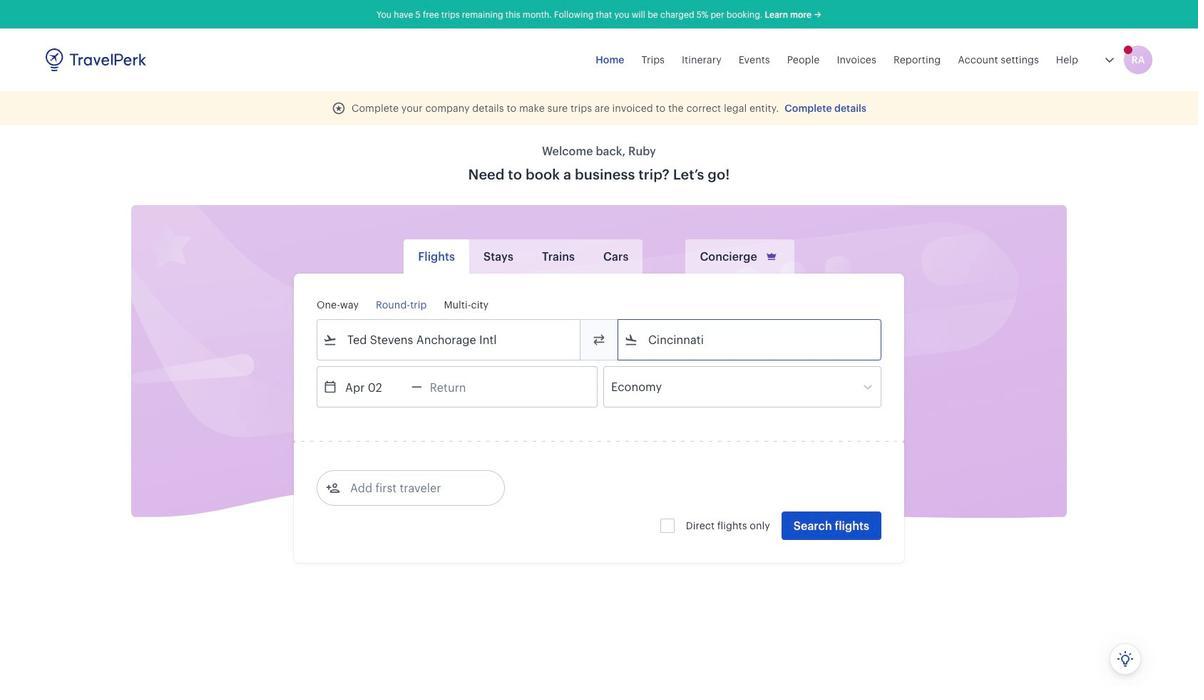 Task type: describe. For each thing, give the bounding box(es) containing it.
To search field
[[638, 329, 862, 352]]

Depart text field
[[337, 367, 412, 407]]

Return text field
[[422, 367, 496, 407]]



Task type: locate. For each thing, give the bounding box(es) containing it.
From search field
[[337, 329, 561, 352]]

Add first traveler search field
[[340, 477, 489, 500]]



